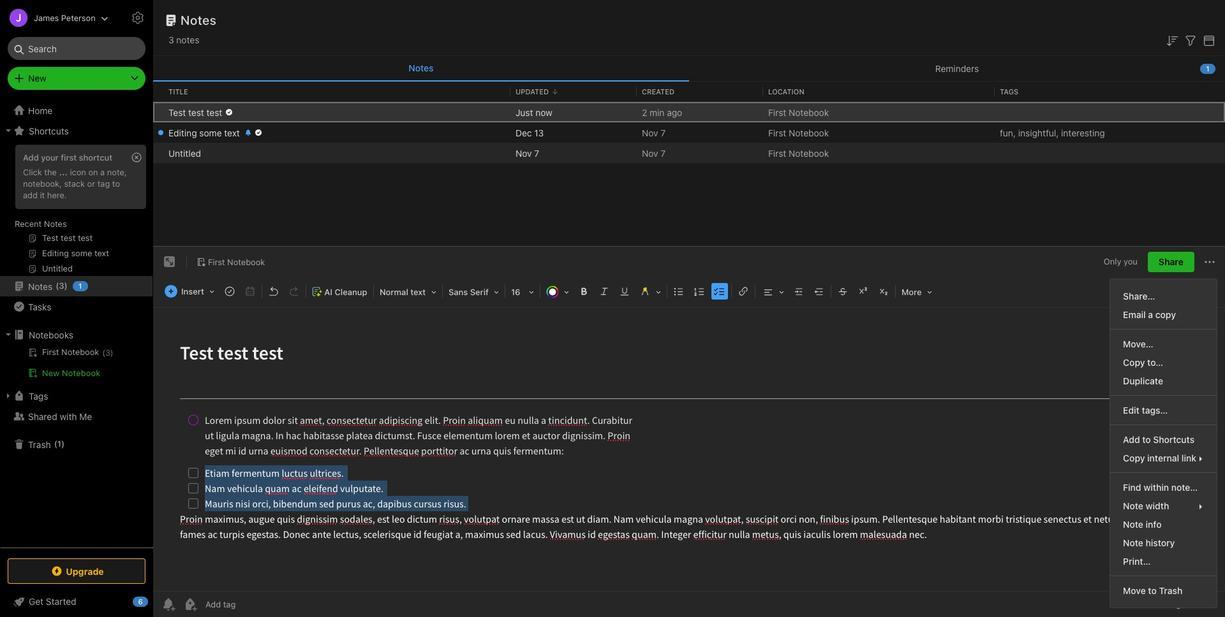 Task type: vqa. For each thing, say whether or not it's contained in the screenshot.
'Copy'
yes



Task type: locate. For each thing, give the bounding box(es) containing it.
( for notes
[[56, 281, 59, 291]]

notes inside the notes ( 3 )
[[28, 281, 52, 292]]

title
[[169, 87, 188, 96]]

0 horizontal spatial 1
[[57, 439, 61, 450]]

2 horizontal spatial 3
[[169, 34, 174, 45]]

tree containing home
[[0, 100, 153, 548]]

shortcuts up copy internal link field
[[1154, 435, 1195, 446]]

note inside field
[[1124, 501, 1144, 512]]

fun,
[[1000, 127, 1016, 138]]

or
[[87, 179, 95, 189]]

2 vertical spatial (
[[54, 439, 57, 450]]

Account field
[[0, 5, 108, 31]]

tree
[[0, 100, 153, 548]]

new
[[28, 73, 46, 84], [42, 368, 60, 379]]

copy left the internal
[[1124, 453, 1146, 464]]

get started
[[29, 597, 76, 608]]

More field
[[898, 283, 937, 301]]

insert
[[181, 287, 204, 297]]

cell for test test test
[[153, 102, 163, 123]]

bulleted list image
[[670, 283, 688, 301]]

to up "all"
[[1149, 586, 1157, 597]]

to down 'note,' at the left top
[[112, 179, 120, 189]]

copy to…
[[1124, 358, 1164, 368]]

0 horizontal spatial test
[[188, 107, 204, 118]]

1 horizontal spatial test
[[207, 107, 222, 118]]

2 min ago
[[642, 107, 683, 118]]

add up click
[[23, 153, 39, 163]]

text inside row group
[[224, 127, 240, 138]]

trash down shared on the left bottom of page
[[28, 440, 51, 450]]

0 vertical spatial to
[[112, 179, 120, 189]]

( down shared with me
[[54, 439, 57, 450]]

new notebook group
[[0, 345, 153, 386]]

now
[[536, 107, 553, 118]]

1 horizontal spatial add
[[1124, 435, 1141, 446]]

cell left the editing
[[153, 123, 163, 143]]

6
[[138, 598, 143, 606]]

1 cell from the top
[[153, 102, 163, 123]]

None search field
[[17, 37, 137, 60]]

0 vertical spatial tags
[[1000, 87, 1019, 96]]

editing some text
[[169, 127, 240, 138]]

1 vertical spatial shortcuts
[[1154, 435, 1195, 446]]

row group
[[153, 102, 1226, 163]]

indent image
[[790, 283, 808, 301]]

move
[[1124, 586, 1146, 597]]

1 test from the left
[[188, 107, 204, 118]]

link
[[1182, 453, 1197, 464]]

to…
[[1148, 358, 1164, 368]]

duplicate link
[[1111, 372, 1217, 391]]

1 vertical spatial tags
[[29, 391, 48, 402]]

0 horizontal spatial add
[[23, 153, 39, 163]]

Font family field
[[444, 283, 504, 301]]

1
[[1207, 64, 1210, 72], [79, 282, 82, 290], [57, 439, 61, 450]]

first notebook
[[769, 107, 829, 118], [769, 127, 829, 138], [769, 148, 829, 159], [208, 257, 265, 267]]

1 horizontal spatial trash
[[1160, 586, 1183, 597]]

text right some
[[224, 127, 240, 138]]

trash inside trash ( 1 )
[[28, 440, 51, 450]]

1 vertical spatial note
[[1124, 520, 1144, 531]]

new inside new notebook button
[[42, 368, 60, 379]]

( inside trash ( 1 )
[[54, 439, 57, 450]]

text
[[224, 127, 240, 138], [411, 287, 426, 298]]

to for add
[[1143, 435, 1151, 446]]

1 vertical spatial (
[[102, 349, 105, 358]]

cell left test
[[153, 102, 163, 123]]

here.
[[47, 190, 67, 200]]

0 vertical spatial (
[[56, 281, 59, 291]]

2 vertical spatial note
[[1124, 538, 1144, 549]]

undo image
[[265, 283, 283, 301]]

copy inside field
[[1124, 453, 1146, 464]]

settings image
[[130, 10, 146, 26]]

3
[[169, 34, 174, 45], [59, 281, 64, 291], [105, 349, 110, 358]]

note for note history
[[1124, 538, 1144, 549]]

copy
[[1124, 358, 1146, 368], [1124, 453, 1146, 464]]

started
[[46, 597, 76, 608]]

0 vertical spatial new
[[28, 73, 46, 84]]

bold image
[[575, 283, 593, 301]]

0 vertical spatial shortcuts
[[29, 125, 69, 136]]

shortcuts down home
[[29, 125, 69, 136]]

1 copy from the top
[[1124, 358, 1146, 368]]

note width
[[1124, 501, 1170, 512]]

1 up tasks button
[[79, 282, 82, 290]]

outdent image
[[811, 283, 829, 301]]

shortcuts inside 'dropdown list' menu
[[1154, 435, 1195, 446]]

1 vertical spatial add
[[1124, 435, 1141, 446]]

a right on
[[100, 167, 105, 177]]

new up home
[[28, 73, 46, 84]]

icon on a note, notebook, stack or tag to add it here.
[[23, 167, 127, 200]]

Alignment field
[[757, 283, 789, 301]]

2 test from the left
[[207, 107, 222, 118]]

more actions image
[[1203, 255, 1218, 270]]

cell
[[153, 102, 163, 123], [153, 123, 163, 143]]

3 up tasks button
[[59, 281, 64, 291]]

note for note width
[[1124, 501, 1144, 512]]

to inside move to trash link
[[1149, 586, 1157, 597]]

Highlight field
[[635, 283, 666, 301]]

1 horizontal spatial 3
[[105, 349, 110, 358]]

trash ( 1 )
[[28, 439, 65, 450]]

text right normal
[[411, 287, 426, 298]]

tab list
[[153, 56, 1226, 82]]

notebook,
[[23, 179, 62, 189]]

2 note from the top
[[1124, 520, 1144, 531]]

note for note info
[[1124, 520, 1144, 531]]

tags up shared on the left bottom of page
[[29, 391, 48, 402]]

tag
[[97, 179, 110, 189]]

tags up fun,
[[1000, 87, 1019, 96]]

0 horizontal spatial a
[[100, 167, 105, 177]]

group
[[0, 141, 153, 282]]

test up some
[[207, 107, 222, 118]]

) inside trash ( 1 )
[[61, 439, 65, 450]]

7
[[661, 127, 666, 138], [535, 148, 540, 159], [661, 148, 666, 159]]

1 vertical spatial copy
[[1124, 453, 1146, 464]]

) inside new notebook "group"
[[110, 349, 113, 358]]

note info
[[1124, 520, 1162, 531]]

shortcuts button
[[0, 121, 153, 141]]

2 vertical spatial to
[[1149, 586, 1157, 597]]

fun, insightful, interesting
[[1000, 127, 1105, 138]]

1 horizontal spatial a
[[1149, 310, 1154, 321]]

3 inside the notes ( 3 )
[[59, 281, 64, 291]]

note
[[1124, 501, 1144, 512], [1124, 520, 1144, 531], [1124, 538, 1144, 549]]

add tag image
[[183, 598, 198, 613]]

)
[[64, 281, 68, 291], [110, 349, 113, 358], [61, 439, 65, 450]]

1 vertical spatial text
[[411, 287, 426, 298]]

1 vertical spatial a
[[1149, 310, 1154, 321]]

tasks button
[[0, 297, 153, 317]]

0 horizontal spatial 3
[[59, 281, 64, 291]]

notebook
[[789, 107, 829, 118], [789, 127, 829, 138], [789, 148, 829, 159], [227, 257, 265, 267], [62, 368, 101, 379]]

to inside icon on a note, notebook, stack or tag to add it here.
[[112, 179, 120, 189]]

1 horizontal spatial text
[[411, 287, 426, 298]]

within
[[1144, 483, 1170, 494]]

1 vertical spatial 1
[[79, 282, 82, 290]]

notebooks
[[29, 330, 73, 341]]

first notebook button
[[192, 254, 270, 271]]

1 vertical spatial )
[[110, 349, 113, 358]]

test
[[188, 107, 204, 118], [207, 107, 222, 118]]

2 cell from the top
[[153, 123, 163, 143]]

a left copy
[[1149, 310, 1154, 321]]

created
[[642, 87, 675, 96]]

2 vertical spatial 1
[[57, 439, 61, 450]]

stack
[[64, 179, 85, 189]]

copy
[[1156, 310, 1177, 321]]

copy down move…
[[1124, 358, 1146, 368]]

note left the info
[[1124, 520, 1144, 531]]

) down "notebooks" link
[[110, 349, 113, 358]]

trash
[[28, 440, 51, 450], [1160, 586, 1183, 597]]

0 vertical spatial 3
[[169, 34, 174, 45]]

1 down the view options field
[[1207, 64, 1210, 72]]

test right test
[[188, 107, 204, 118]]

1 horizontal spatial shortcuts
[[1154, 435, 1195, 446]]

notes ( 3 )
[[28, 281, 68, 292]]

Note Editor text field
[[153, 308, 1226, 592]]

View options field
[[1199, 32, 1217, 48]]

copy to… link
[[1111, 354, 1217, 372]]

2 vertical spatial 3
[[105, 349, 110, 358]]

new inside new popup button
[[28, 73, 46, 84]]

new notebook
[[42, 368, 101, 379]]

width
[[1146, 501, 1170, 512]]

shortcuts
[[29, 125, 69, 136], [1154, 435, 1195, 446]]

to up "copy internal link"
[[1143, 435, 1151, 446]]

2 copy from the top
[[1124, 453, 1146, 464]]

0 vertical spatial note
[[1124, 501, 1144, 512]]

note up "print…"
[[1124, 538, 1144, 549]]

strikethrough image
[[834, 283, 852, 301]]

0 vertical spatial 1
[[1207, 64, 1210, 72]]

0 horizontal spatial shortcuts
[[29, 125, 69, 136]]

cleanup
[[335, 287, 367, 298]]

0 vertical spatial a
[[100, 167, 105, 177]]

Heading level field
[[375, 283, 441, 301]]

new notebook button
[[0, 366, 153, 381]]

trash up changes
[[1160, 586, 1183, 597]]

1 vertical spatial to
[[1143, 435, 1151, 446]]

( inside the notes ( 3 )
[[56, 281, 59, 291]]

to inside add to shortcuts link
[[1143, 435, 1151, 446]]

...
[[59, 167, 68, 177]]

0 horizontal spatial text
[[224, 127, 240, 138]]

1 vertical spatial new
[[42, 368, 60, 379]]

0 vertical spatial copy
[[1124, 358, 1146, 368]]

1 vertical spatial trash
[[1160, 586, 1183, 597]]

Help and Learning task checklist field
[[0, 592, 153, 613]]

( 3 )
[[102, 349, 113, 358]]

interesting
[[1062, 127, 1105, 138]]

notes inside notes button
[[409, 63, 434, 73]]

note down find
[[1124, 501, 1144, 512]]

Add tag field
[[204, 599, 300, 611]]

saved
[[1193, 600, 1215, 610]]

0 vertical spatial text
[[224, 127, 240, 138]]

nov
[[642, 127, 659, 138], [516, 148, 532, 159], [642, 148, 659, 159]]

1 vertical spatial 3
[[59, 281, 64, 291]]

to
[[112, 179, 120, 189], [1143, 435, 1151, 446], [1149, 586, 1157, 597]]

dropdown list menu
[[1111, 287, 1217, 601]]

0 vertical spatial trash
[[28, 440, 51, 450]]

shared with me
[[28, 411, 92, 422]]

new up 'tags' button at the bottom left of page
[[42, 368, 60, 379]]

print…
[[1124, 557, 1151, 568]]

move… link
[[1111, 335, 1217, 354]]

copy internal link
[[1124, 453, 1197, 464]]

insert link image
[[735, 283, 753, 301]]

add inside 'dropdown list' menu
[[1124, 435, 1141, 446]]

only you
[[1104, 257, 1138, 267]]

tags
[[1000, 87, 1019, 96], [29, 391, 48, 402]]

) inside the notes ( 3 )
[[64, 281, 68, 291]]

note info link
[[1111, 516, 1217, 534]]

expand tags image
[[3, 391, 13, 402]]

1 note from the top
[[1124, 501, 1144, 512]]

0 horizontal spatial trash
[[28, 440, 51, 450]]

3 note from the top
[[1124, 538, 1144, 549]]

your
[[41, 153, 59, 163]]

note,
[[107, 167, 127, 177]]

( up tasks button
[[56, 281, 59, 291]]

add for add to shortcuts
[[1124, 435, 1141, 446]]

Insert field
[[162, 283, 219, 301]]

normal
[[380, 287, 408, 298]]

add down "edit"
[[1124, 435, 1141, 446]]

sans
[[449, 287, 468, 298]]

info
[[1146, 520, 1162, 531]]

all changes saved
[[1146, 600, 1215, 610]]

0 horizontal spatial tags
[[29, 391, 48, 402]]

with
[[60, 411, 77, 422]]

( down "notebooks" link
[[102, 349, 105, 358]]

checklist image
[[711, 283, 729, 301]]

first notebook inside button
[[208, 257, 265, 267]]

2 vertical spatial )
[[61, 439, 65, 450]]

edit
[[1124, 405, 1140, 416]]

0 vertical spatial )
[[64, 281, 68, 291]]

a inside icon on a note, notebook, stack or tag to add it here.
[[100, 167, 105, 177]]

3 left notes on the top of the page
[[169, 34, 174, 45]]

share
[[1159, 257, 1184, 268]]

0 vertical spatial add
[[23, 153, 39, 163]]

move…
[[1124, 339, 1154, 350]]

share button
[[1148, 252, 1195, 273]]

dec
[[516, 127, 532, 138]]

3 down "notebooks" link
[[105, 349, 110, 358]]

underline image
[[616, 283, 634, 301]]

1 down shared with me
[[57, 439, 61, 450]]

) down shared with me
[[61, 439, 65, 450]]

Note width field
[[1111, 497, 1217, 516]]

More actions field
[[1203, 252, 1218, 273]]

) up tasks button
[[64, 281, 68, 291]]

group containing add your first shortcut
[[0, 141, 153, 282]]

ai
[[325, 287, 333, 298]]



Task type: describe. For each thing, give the bounding box(es) containing it.
email a copy
[[1124, 310, 1177, 321]]

upgrade
[[66, 567, 104, 577]]

copy internal link link
[[1111, 450, 1217, 468]]

just now
[[516, 107, 553, 118]]

copy for copy to…
[[1124, 358, 1146, 368]]

on
[[88, 167, 98, 177]]

ai cleanup button
[[308, 283, 372, 301]]

edit tags…
[[1124, 405, 1168, 416]]

shortcuts inside "button"
[[29, 125, 69, 136]]

shared with me link
[[0, 407, 153, 427]]

share…
[[1124, 291, 1156, 302]]

subscript image
[[875, 283, 893, 301]]

tags…
[[1142, 405, 1168, 416]]

note history
[[1124, 538, 1176, 549]]

click to collapse image
[[148, 594, 158, 610]]

note window element
[[153, 247, 1226, 618]]

expand note image
[[162, 255, 177, 270]]

superscript image
[[855, 283, 873, 301]]

3 inside new notebook "group"
[[105, 349, 110, 358]]

test
[[169, 107, 186, 118]]

move to trash link
[[1111, 582, 1217, 601]]

expand notebooks image
[[3, 330, 13, 340]]

peterson
[[61, 12, 96, 23]]

1 horizontal spatial 1
[[79, 282, 82, 290]]

task image
[[221, 283, 239, 301]]

13
[[535, 127, 544, 138]]

print… link
[[1111, 553, 1217, 571]]

tasks
[[28, 302, 51, 312]]

note…
[[1172, 483, 1198, 494]]

location
[[769, 87, 805, 96]]

16
[[511, 287, 521, 298]]

1 horizontal spatial tags
[[1000, 87, 1019, 96]]

click
[[23, 167, 42, 177]]

Sort options field
[[1165, 32, 1180, 48]]

tab list containing notes
[[153, 56, 1226, 82]]

the
[[44, 167, 57, 177]]

icon
[[70, 167, 86, 177]]

) for notes
[[64, 281, 68, 291]]

share… link
[[1111, 287, 1217, 306]]

new for new notebook
[[42, 368, 60, 379]]

notes
[[176, 34, 199, 45]]

james
[[34, 12, 59, 23]]

trash inside 'dropdown list' menu
[[1160, 586, 1183, 597]]

2
[[642, 107, 648, 118]]

min
[[650, 107, 665, 118]]

only
[[1104, 257, 1122, 267]]

email a copy link
[[1111, 306, 1217, 324]]

( for trash
[[54, 439, 57, 450]]

first
[[61, 153, 77, 163]]

recent notes
[[15, 219, 67, 229]]

notebook inside "group"
[[62, 368, 101, 379]]

numbered list image
[[691, 283, 709, 301]]

duplicate
[[1124, 376, 1164, 387]]

test test test
[[169, 107, 222, 118]]

dec 13
[[516, 127, 544, 138]]

history
[[1146, 538, 1176, 549]]

get
[[29, 597, 43, 608]]

add filters image
[[1184, 33, 1199, 48]]

add a reminder image
[[161, 598, 176, 613]]

it
[[40, 190, 45, 200]]

insightful,
[[1019, 127, 1059, 138]]

all
[[1146, 600, 1155, 610]]

recent
[[15, 219, 42, 229]]

more
[[902, 287, 922, 298]]

notes button
[[153, 56, 689, 82]]

text inside field
[[411, 287, 426, 298]]

editing
[[169, 127, 197, 138]]

new for new
[[28, 73, 46, 84]]

just
[[516, 107, 533, 118]]

1 inside trash ( 1 )
[[57, 439, 61, 450]]

find within note…
[[1124, 483, 1198, 494]]

me
[[79, 411, 92, 422]]

Font color field
[[542, 283, 574, 301]]

ago
[[667, 107, 683, 118]]

you
[[1124, 257, 1138, 267]]

copy for copy internal link
[[1124, 453, 1146, 464]]

a inside email a copy link
[[1149, 310, 1154, 321]]

( inside new notebook "group"
[[102, 349, 105, 358]]

Search text field
[[17, 37, 137, 60]]

click the ...
[[23, 167, 68, 177]]

Font size field
[[507, 283, 539, 301]]

add
[[23, 190, 38, 200]]

some
[[199, 127, 222, 138]]

reminders
[[936, 63, 979, 74]]

tags inside button
[[29, 391, 48, 402]]

) for trash
[[61, 439, 65, 450]]

email
[[1124, 310, 1146, 321]]

new button
[[8, 67, 146, 90]]

cell for editing some text
[[153, 123, 163, 143]]

italic image
[[596, 283, 613, 301]]

row group containing test test test
[[153, 102, 1226, 163]]

add to shortcuts
[[1124, 435, 1195, 446]]

move to trash
[[1124, 586, 1183, 597]]

note width link
[[1111, 497, 1217, 516]]

first inside button
[[208, 257, 225, 267]]

home link
[[0, 100, 153, 121]]

home
[[28, 105, 53, 116]]

add to shortcuts link
[[1111, 431, 1217, 450]]

to for move
[[1149, 586, 1157, 597]]

note history link
[[1111, 534, 1217, 553]]

shared
[[28, 411, 57, 422]]

2 horizontal spatial 1
[[1207, 64, 1210, 72]]

find
[[1124, 483, 1142, 494]]

notebook inside note window element
[[227, 257, 265, 267]]

Copy internal link field
[[1111, 450, 1217, 468]]

normal text
[[380, 287, 426, 298]]

internal
[[1148, 453, 1180, 464]]

add for add your first shortcut
[[23, 153, 39, 163]]

Add filters field
[[1184, 32, 1199, 48]]

add your first shortcut
[[23, 153, 112, 163]]



